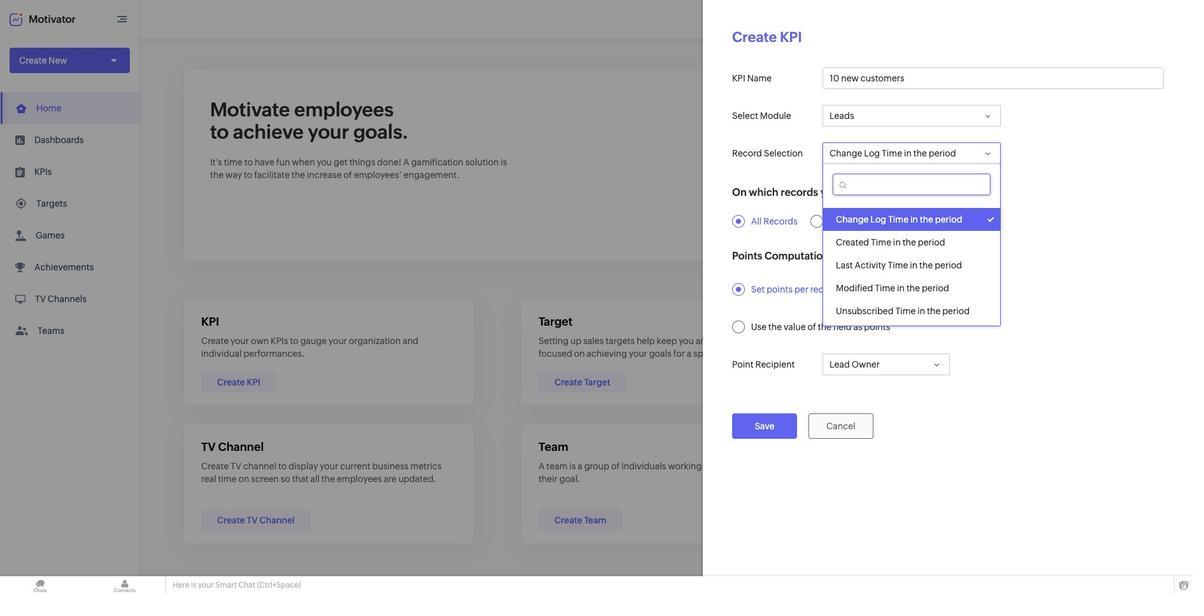 Task type: vqa. For each thing, say whether or not it's contained in the screenshot.


Task type: describe. For each thing, give the bounding box(es) containing it.
way
[[226, 170, 242, 180]]

goals.
[[353, 121, 409, 143]]

in down 'records matching certain conditions'
[[893, 238, 901, 248]]

last activity time in the period
[[836, 260, 962, 271]]

the right use
[[769, 322, 782, 332]]

for
[[674, 349, 685, 359]]

increase
[[307, 170, 342, 180]]

activity
[[855, 260, 886, 271]]

have
[[255, 157, 274, 168]]

together
[[704, 462, 740, 472]]

games
[[934, 336, 962, 346]]

list containing home
[[0, 92, 139, 347]]

change log time in the period inside change log time in the period field
[[830, 148, 956, 159]]

gauge
[[300, 336, 327, 346]]

tv up real
[[201, 441, 216, 454]]

a team is a group of individuals working together to achieve their goal.
[[539, 462, 784, 485]]

change inside option
[[836, 215, 869, 225]]

achievements
[[34, 262, 94, 273]]

help
[[637, 336, 655, 346]]

dashboard
[[876, 441, 936, 454]]

screen
[[251, 474, 279, 485]]

all
[[751, 217, 762, 227]]

create inside create your own kpis to gauge your organization and individual performances.
[[201, 336, 229, 346]]

employees inside create tv channel to display your current business metrics real time on screen so that all the employees are updated.
[[337, 474, 382, 485]]

it's time to have fun when you get things done! a gamification solution is the way to facilitate the increase of employees' engagement.
[[210, 157, 507, 180]]

gamification
[[411, 157, 464, 168]]

use
[[751, 322, 767, 332]]

focused
[[539, 349, 572, 359]]

new
[[48, 55, 67, 66]]

the down when
[[292, 170, 305, 180]]

create tv channel link
[[201, 510, 311, 532]]

name
[[748, 73, 772, 83]]

0 horizontal spatial is
[[191, 581, 197, 590]]

in down modified time in the period option
[[918, 306, 926, 317]]

list box containing change log time in the period
[[824, 205, 1001, 326]]

0 horizontal spatial target
[[539, 315, 573, 329]]

updated.
[[398, 474, 436, 485]]

created time in the period option
[[824, 231, 1001, 254]]

certain
[[907, 217, 936, 227]]

use the value of the field as points
[[751, 322, 891, 332]]

period down kpi?
[[935, 215, 963, 225]]

the down it's
[[210, 170, 224, 180]]

working
[[668, 462, 702, 472]]

(ctrl+space)
[[257, 581, 301, 590]]

select
[[732, 111, 758, 121]]

motivator
[[29, 13, 76, 25]]

achieve inside motivate employees to achieve your goals.
[[233, 121, 304, 143]]

kpis inside list
[[34, 167, 52, 177]]

chats image
[[0, 577, 80, 595]]

their inside a team is a group of individuals working together to achieve their goal.
[[539, 474, 558, 485]]

that
[[292, 474, 309, 485]]

would
[[841, 187, 871, 199]]

time down last activity time in the period
[[875, 283, 896, 294]]

field
[[834, 322, 852, 332]]

individuals
[[622, 462, 666, 472]]

create inside create tv channel to display your current business metrics real time on screen so that all the employees are updated.
[[201, 462, 229, 472]]

create down focused
[[555, 378, 583, 388]]

apply
[[904, 187, 931, 199]]

specific
[[694, 349, 726, 359]]

0 vertical spatial channel
[[218, 441, 264, 454]]

the up unsubscribed time in the period option at the bottom right
[[907, 283, 920, 294]]

1 vertical spatial team
[[584, 516, 607, 526]]

1 sales from the left
[[583, 336, 604, 346]]

solution
[[466, 157, 499, 168]]

own
[[251, 336, 269, 346]]

on inside setting up sales targets help keep you and your sales team focused on achieving your goals for a specific time.
[[574, 349, 585, 359]]

in inside field
[[904, 148, 912, 159]]

the down created time in the period option
[[920, 260, 933, 271]]

channel
[[243, 462, 277, 472]]

setting
[[539, 336, 569, 346]]

kpis inside create your own kpis to gauge your organization and individual performances.
[[271, 336, 288, 346]]

save button
[[732, 414, 797, 439]]

save
[[755, 422, 775, 432]]

create tv channel
[[217, 516, 295, 526]]

is inside it's time to have fun when you get things done! a gamification solution is the way to facilitate the increase of employees' engagement.
[[501, 157, 507, 168]]

here
[[173, 581, 189, 590]]

organization
[[349, 336, 401, 346]]

records matching certain conditions
[[830, 217, 982, 227]]

so
[[281, 474, 290, 485]]

your inside motivate employees to achieve your goals.
[[308, 121, 349, 143]]

employees inside motivate employees to achieve your goals.
[[294, 99, 394, 121]]

here is your smart chat (ctrl+space)
[[173, 581, 301, 590]]

created
[[836, 238, 869, 248]]

the inside create tv channel to display your current business metrics real time on screen so that all the employees are updated.
[[322, 474, 335, 485]]

the inside field
[[914, 148, 927, 159]]

1 horizontal spatial target
[[584, 378, 611, 388]]

time inside create tv channel to display your current business metrics real time on screen so that all the employees are updated.
[[218, 474, 237, 485]]

display
[[289, 462, 318, 472]]

record
[[811, 285, 838, 295]]

tv channels
[[35, 294, 87, 304]]

tv channel
[[201, 441, 264, 454]]

create tv channel to display your current business metrics real time on screen so that all the employees are updated.
[[201, 462, 442, 485]]

1 vertical spatial you
[[821, 187, 839, 199]]

matching
[[866, 217, 905, 227]]

goal.
[[560, 474, 580, 485]]

motivate
[[210, 99, 290, 121]]

0 horizontal spatial points
[[767, 285, 793, 295]]

record
[[732, 148, 762, 159]]

the down modified time in the period option
[[927, 306, 941, 317]]

creating
[[898, 336, 932, 346]]

create left new
[[19, 55, 47, 66]]

start creating games and motivate your employees to achieve their goals enthusiastically.
[[876, 336, 1130, 359]]

the down 'records matching certain conditions'
[[903, 238, 916, 248]]

2 horizontal spatial of
[[808, 322, 816, 332]]

start
[[876, 336, 896, 346]]

time down add points text field
[[896, 306, 916, 317]]

the left kpi?
[[934, 187, 950, 199]]

2 sales from the left
[[734, 336, 754, 346]]

a inside a team is a group of individuals working together to achieve their goal.
[[578, 462, 583, 472]]

when
[[292, 157, 315, 168]]

which
[[749, 187, 779, 199]]

your down 'help'
[[629, 349, 648, 359]]

to inside a team is a group of individuals working together to achieve their goal.
[[742, 462, 750, 472]]

their inside start creating games and motivate your employees to achieve their goals enthusiastically.
[[876, 349, 895, 359]]

selection
[[764, 148, 803, 159]]

in down created time in the period option
[[910, 260, 918, 271]]

and inside setting up sales targets help keep you and your sales team focused on achieving your goals for a specific time.
[[696, 336, 712, 346]]

games
[[36, 231, 65, 241]]

goals inside setting up sales targets help keep you and your sales team focused on achieving your goals for a specific time.
[[649, 349, 672, 359]]

Change Log Time in the period field
[[823, 143, 1001, 164]]

modified time in the period option
[[824, 277, 1001, 300]]

cancel button
[[809, 414, 874, 439]]

log inside change log time in the period field
[[864, 148, 880, 159]]

a inside setting up sales targets help keep you and your sales team focused on achieving your goals for a specific time.
[[687, 349, 692, 359]]

facilitate
[[254, 170, 290, 180]]

period down last activity time in the period option
[[922, 283, 950, 294]]

points
[[732, 250, 763, 262]]

conditions
[[938, 217, 982, 227]]

your inside start creating games and motivate your employees to achieve their goals enthusiastically.
[[1020, 336, 1038, 346]]

dashboards
[[34, 135, 84, 145]]

smart
[[215, 581, 237, 590]]

point recipient
[[732, 360, 795, 370]]



Task type: locate. For each thing, give the bounding box(es) containing it.
1 horizontal spatial you
[[679, 336, 694, 346]]

get
[[334, 157, 348, 168]]

keep
[[657, 336, 677, 346]]

1 records from the left
[[764, 217, 798, 227]]

change log time in the period up created time in the period
[[836, 215, 963, 225]]

1 horizontal spatial team
[[584, 516, 607, 526]]

time inside it's time to have fun when you get things done! a gamification solution is the way to facilitate the increase of employees' engagement.
[[224, 157, 243, 168]]

2 vertical spatial you
[[679, 336, 694, 346]]

channel down so at the left of page
[[260, 516, 295, 526]]

log inside "change log time in the period" option
[[871, 215, 887, 225]]

list
[[0, 92, 139, 347]]

group
[[584, 462, 610, 472]]

1 vertical spatial log
[[871, 215, 887, 225]]

0 horizontal spatial their
[[539, 474, 558, 485]]

1 vertical spatial team
[[547, 462, 568, 472]]

time up modified time in the period
[[888, 260, 908, 271]]

tv left the channels
[[35, 294, 46, 304]]

your up get
[[308, 121, 349, 143]]

a right for
[[687, 349, 692, 359]]

the up apply
[[914, 148, 927, 159]]

record selection
[[732, 148, 803, 159]]

you inside setting up sales targets help keep you and your sales team focused on achieving your goals for a specific time.
[[679, 336, 694, 346]]

change log time in the period option
[[824, 208, 1001, 231]]

and right the organization
[[403, 336, 419, 346]]

1 horizontal spatial goals
[[897, 349, 919, 359]]

achieve inside a team is a group of individuals working together to achieve their goal.
[[752, 462, 784, 472]]

on
[[732, 187, 747, 199]]

tv down the screen
[[247, 516, 258, 526]]

1 goals from the left
[[649, 349, 672, 359]]

employees'
[[354, 170, 402, 180]]

1 vertical spatial on
[[239, 474, 249, 485]]

you inside it's time to have fun when you get things done! a gamification solution is the way to facilitate the increase of employees' engagement.
[[317, 157, 332, 168]]

set
[[751, 285, 765, 295]]

create your own kpis to gauge your organization and individual performances.
[[201, 336, 419, 359]]

to inside motivate employees to achieve your goals.
[[210, 121, 229, 143]]

0 vertical spatial kpis
[[34, 167, 52, 177]]

1 horizontal spatial achieve
[[752, 462, 784, 472]]

to inside create your own kpis to gauge your organization and individual performances.
[[290, 336, 299, 346]]

to inside create tv channel to display your current business metrics real time on screen so that all the employees are updated.
[[278, 462, 287, 472]]

1 vertical spatial achieve
[[1097, 336, 1130, 346]]

period down certain
[[918, 238, 946, 248]]

targets
[[36, 199, 67, 209]]

employees up get
[[294, 99, 394, 121]]

channel up channel
[[218, 441, 264, 454]]

0 vertical spatial log
[[864, 148, 880, 159]]

last activity time in the period option
[[824, 254, 1001, 277]]

last
[[836, 260, 853, 271]]

1 horizontal spatial their
[[876, 349, 895, 359]]

team down use
[[756, 336, 777, 346]]

on which records you would like to apply the kpi?
[[732, 187, 973, 199]]

a right done!
[[404, 157, 410, 168]]

0 vertical spatial team
[[756, 336, 777, 346]]

the left field
[[818, 322, 832, 332]]

a inside it's time to have fun when you get things done! a gamification solution is the way to facilitate the increase of employees' engagement.
[[404, 157, 410, 168]]

in down last activity time in the period
[[897, 283, 905, 294]]

on
[[574, 349, 585, 359], [239, 474, 249, 485]]

1 vertical spatial employees
[[1040, 336, 1085, 346]]

0 vertical spatial change
[[830, 148, 863, 159]]

points up start
[[864, 322, 891, 332]]

create target
[[555, 378, 611, 388]]

set points per record
[[751, 285, 838, 295]]

of inside a team is a group of individuals working together to achieve their goal.
[[611, 462, 620, 472]]

and inside start creating games and motivate your employees to achieve their goals enthusiastically.
[[964, 336, 980, 346]]

their down start
[[876, 349, 895, 359]]

0 horizontal spatial and
[[403, 336, 419, 346]]

log up created time in the period
[[871, 215, 887, 225]]

it's
[[210, 157, 222, 168]]

user image
[[1154, 9, 1174, 29]]

1 vertical spatial kpis
[[271, 336, 288, 346]]

time up created time in the period
[[888, 215, 909, 225]]

change inside field
[[830, 148, 863, 159]]

0 horizontal spatial a
[[404, 157, 410, 168]]

target up setting
[[539, 315, 573, 329]]

2 vertical spatial employees
[[337, 474, 382, 485]]

achieving
[[587, 349, 627, 359]]

individual
[[201, 349, 242, 359]]

is right here
[[191, 581, 197, 590]]

on down up
[[574, 349, 585, 359]]

2 goals from the left
[[897, 349, 919, 359]]

points computation
[[732, 250, 829, 262]]

0 vertical spatial of
[[344, 170, 352, 180]]

on down channel
[[239, 474, 249, 485]]

team
[[756, 336, 777, 346], [547, 462, 568, 472]]

your left smart
[[198, 581, 214, 590]]

1 horizontal spatial of
[[611, 462, 620, 472]]

and
[[403, 336, 419, 346], [696, 336, 712, 346], [964, 336, 980, 346]]

2 horizontal spatial and
[[964, 336, 980, 346]]

kpi?
[[952, 187, 973, 199]]

1 vertical spatial change
[[836, 215, 869, 225]]

like
[[873, 187, 890, 199]]

cancel
[[827, 422, 856, 432]]

0 vertical spatial employees
[[294, 99, 394, 121]]

fun
[[276, 157, 290, 168]]

create down channel
[[217, 516, 245, 526]]

employees
[[294, 99, 394, 121], [1040, 336, 1085, 346], [337, 474, 382, 485]]

sales up "time."
[[734, 336, 754, 346]]

list box
[[824, 205, 1001, 326]]

in up created time in the period option
[[911, 215, 918, 225]]

1 horizontal spatial sales
[[734, 336, 754, 346]]

employees right 'motivate'
[[1040, 336, 1085, 346]]

you for target
[[679, 336, 694, 346]]

0 horizontal spatial on
[[239, 474, 249, 485]]

is
[[501, 157, 507, 168], [570, 462, 576, 472], [191, 581, 197, 590]]

change log time in the period inside "change log time in the period" option
[[836, 215, 963, 225]]

tv inside create tv channel link
[[247, 516, 258, 526]]

of inside it's time to have fun when you get things done! a gamification solution is the way to facilitate the increase of employees' engagement.
[[344, 170, 352, 180]]

tv inside create tv channel to display your current business metrics real time on screen so that all the employees are updated.
[[231, 462, 241, 472]]

your right 'motivate'
[[1020, 336, 1038, 346]]

time up the way
[[224, 157, 243, 168]]

0 horizontal spatial records
[[764, 217, 798, 227]]

change up on which records you would like to apply the kpi?
[[830, 148, 863, 159]]

value
[[784, 322, 806, 332]]

employees inside start creating games and motivate your employees to achieve their goals enthusiastically.
[[1040, 336, 1085, 346]]

is right solution
[[501, 157, 507, 168]]

0 vertical spatial achieve
[[233, 121, 304, 143]]

select module
[[732, 111, 791, 121]]

of right group
[[611, 462, 620, 472]]

1 horizontal spatial a
[[539, 462, 545, 472]]

unsubscribed
[[836, 306, 894, 317]]

create up kpi name
[[732, 29, 777, 45]]

time
[[224, 157, 243, 168], [218, 474, 237, 485]]

goals down the creating
[[897, 349, 919, 359]]

2 horizontal spatial is
[[570, 462, 576, 472]]

period down created time in the period option
[[935, 260, 962, 271]]

0 vertical spatial target
[[539, 315, 573, 329]]

goals
[[649, 349, 672, 359], [897, 349, 919, 359]]

kpis
[[34, 167, 52, 177], [271, 336, 288, 346]]

1 horizontal spatial kpis
[[271, 336, 288, 346]]

records
[[781, 187, 818, 199]]

a
[[687, 349, 692, 359], [578, 462, 583, 472]]

1 horizontal spatial create kpi
[[732, 29, 802, 45]]

1 vertical spatial change log time in the period
[[836, 215, 963, 225]]

time inside field
[[882, 148, 903, 159]]

0 vertical spatial a
[[404, 157, 410, 168]]

kpis up targets
[[34, 167, 52, 177]]

contacts image
[[85, 577, 165, 595]]

team down group
[[584, 516, 607, 526]]

1 horizontal spatial is
[[501, 157, 507, 168]]

per
[[795, 285, 809, 295]]

2 vertical spatial of
[[611, 462, 620, 472]]

created time in the period
[[836, 238, 946, 248]]

and up specific
[[696, 336, 712, 346]]

0 vertical spatial points
[[767, 285, 793, 295]]

done!
[[377, 157, 402, 168]]

create kpi up name at the right top
[[732, 29, 802, 45]]

0 vertical spatial time
[[224, 157, 243, 168]]

you for motivate employees
[[317, 157, 332, 168]]

1 horizontal spatial records
[[830, 217, 864, 227]]

setting up sales targets help keep you and your sales team focused on achieving your goals for a specific time.
[[539, 336, 777, 359]]

as
[[854, 322, 863, 332]]

0 horizontal spatial sales
[[583, 336, 604, 346]]

create up real
[[201, 462, 229, 472]]

0 vertical spatial change log time in the period
[[830, 148, 956, 159]]

2 horizontal spatial you
[[821, 187, 839, 199]]

unsubscribed time in the period option
[[824, 300, 1001, 323]]

unsubscribed time in the period
[[836, 306, 970, 317]]

of right value
[[808, 322, 816, 332]]

in up apply
[[904, 148, 912, 159]]

time.
[[728, 349, 750, 359]]

0 horizontal spatial a
[[578, 462, 583, 472]]

1 and from the left
[[403, 336, 419, 346]]

kpis up performances.
[[271, 336, 288, 346]]

the
[[914, 148, 927, 159], [210, 170, 224, 180], [292, 170, 305, 180], [934, 187, 950, 199], [920, 215, 934, 225], [903, 238, 916, 248], [920, 260, 933, 271], [907, 283, 920, 294], [927, 306, 941, 317], [769, 322, 782, 332], [818, 322, 832, 332], [322, 474, 335, 485]]

channels
[[48, 294, 87, 304]]

3 and from the left
[[964, 336, 980, 346]]

of down get
[[344, 170, 352, 180]]

1 vertical spatial of
[[808, 322, 816, 332]]

your right display at the bottom of page
[[320, 462, 338, 472]]

their
[[876, 349, 895, 359], [539, 474, 558, 485]]

sales right up
[[583, 336, 604, 346]]

0 vertical spatial team
[[539, 441, 569, 454]]

current
[[340, 462, 371, 472]]

motivate
[[981, 336, 1018, 346]]

period up kpi?
[[929, 148, 956, 159]]

team inside a team is a group of individuals working together to achieve their goal.
[[547, 462, 568, 472]]

create down goal.
[[555, 516, 583, 526]]

1 vertical spatial target
[[584, 378, 611, 388]]

0 vertical spatial is
[[501, 157, 507, 168]]

0 vertical spatial you
[[317, 157, 332, 168]]

metrics
[[411, 462, 442, 472]]

create up 'individual'
[[201, 336, 229, 346]]

1 vertical spatial create kpi
[[217, 378, 261, 388]]

0 horizontal spatial achieve
[[233, 121, 304, 143]]

create
[[732, 29, 777, 45], [19, 55, 47, 66], [201, 336, 229, 346], [217, 378, 245, 388], [555, 378, 583, 388], [201, 462, 229, 472], [217, 516, 245, 526], [555, 516, 583, 526]]

channel
[[218, 441, 264, 454], [260, 516, 295, 526]]

0 horizontal spatial kpis
[[34, 167, 52, 177]]

0 horizontal spatial goals
[[649, 349, 672, 359]]

things
[[349, 157, 375, 168]]

targets
[[606, 336, 635, 346]]

2 vertical spatial achieve
[[752, 462, 784, 472]]

team inside setting up sales targets help keep you and your sales team focused on achieving your goals for a specific time.
[[756, 336, 777, 346]]

module
[[760, 111, 791, 121]]

Add Points text field
[[851, 280, 961, 300]]

you up increase
[[317, 157, 332, 168]]

achieve inside start creating games and motivate your employees to achieve their goals enthusiastically.
[[1097, 336, 1130, 346]]

their left goal.
[[539, 474, 558, 485]]

period up games at the right bottom of the page
[[943, 306, 970, 317]]

2 records from the left
[[830, 217, 864, 227]]

1 horizontal spatial a
[[687, 349, 692, 359]]

1 vertical spatial channel
[[260, 516, 295, 526]]

motivate employees to achieve your goals.
[[210, 99, 409, 143]]

0 horizontal spatial team
[[547, 462, 568, 472]]

points right set
[[767, 285, 793, 295]]

create new
[[19, 55, 67, 66]]

team up goal.
[[539, 441, 569, 454]]

records up created
[[830, 217, 864, 227]]

a inside a team is a group of individuals working together to achieve their goal.
[[539, 462, 545, 472]]

1 horizontal spatial and
[[696, 336, 712, 346]]

kpi
[[780, 29, 802, 45], [732, 73, 746, 83], [201, 315, 219, 329], [247, 378, 261, 388]]

in
[[904, 148, 912, 159], [911, 215, 918, 225], [893, 238, 901, 248], [910, 260, 918, 271], [897, 283, 905, 294], [918, 306, 926, 317]]

create kpi down 'individual'
[[217, 378, 261, 388]]

on inside create tv channel to display your current business metrics real time on screen so that all the employees are updated.
[[239, 474, 249, 485]]

change log time in the period up like
[[830, 148, 956, 159]]

1 horizontal spatial team
[[756, 336, 777, 346]]

2 and from the left
[[696, 336, 712, 346]]

0 horizontal spatial you
[[317, 157, 332, 168]]

records right all
[[764, 217, 798, 227]]

0 horizontal spatial create kpi
[[217, 378, 261, 388]]

time up like
[[882, 148, 903, 159]]

tv down the tv channel in the bottom left of the page
[[231, 462, 241, 472]]

0 vertical spatial a
[[687, 349, 692, 359]]

1 vertical spatial a
[[539, 462, 545, 472]]

channel inside create tv channel link
[[260, 516, 295, 526]]

None text field
[[824, 68, 1164, 89], [834, 175, 990, 195], [824, 68, 1164, 89], [834, 175, 990, 195]]

time down the matching
[[871, 238, 892, 248]]

goals down "keep"
[[649, 349, 672, 359]]

1 horizontal spatial on
[[574, 349, 585, 359]]

1 vertical spatial points
[[864, 322, 891, 332]]

2 vertical spatial is
[[191, 581, 197, 590]]

team up goal.
[[547, 462, 568, 472]]

1 vertical spatial is
[[570, 462, 576, 472]]

the up created time in the period option
[[920, 215, 934, 225]]

all
[[310, 474, 320, 485]]

0 horizontal spatial of
[[344, 170, 352, 180]]

to
[[210, 121, 229, 143], [244, 157, 253, 168], [244, 170, 252, 180], [892, 187, 902, 199], [290, 336, 299, 346], [1087, 336, 1096, 346], [278, 462, 287, 472], [742, 462, 750, 472]]

change up created
[[836, 215, 869, 225]]

is up goal.
[[570, 462, 576, 472]]

1 horizontal spatial points
[[864, 322, 891, 332]]

time right real
[[218, 474, 237, 485]]

kpi name
[[732, 73, 772, 83]]

you up for
[[679, 336, 694, 346]]

and inside create your own kpis to gauge your organization and individual performances.
[[403, 336, 419, 346]]

your inside create tv channel to display your current business metrics real time on screen so that all the employees are updated.
[[320, 462, 338, 472]]

2 horizontal spatial achieve
[[1097, 336, 1130, 346]]

are
[[384, 474, 397, 485]]

0 vertical spatial their
[[876, 349, 895, 359]]

0 vertical spatial on
[[574, 349, 585, 359]]

1 vertical spatial time
[[218, 474, 237, 485]]

0 horizontal spatial team
[[539, 441, 569, 454]]

tv
[[35, 294, 46, 304], [201, 441, 216, 454], [231, 462, 241, 472], [247, 516, 258, 526]]

log up like
[[864, 148, 880, 159]]

a up goal.
[[578, 462, 583, 472]]

home
[[36, 103, 61, 113]]

you left would
[[821, 187, 839, 199]]

period inside field
[[929, 148, 956, 159]]

your up specific
[[714, 336, 732, 346]]

target
[[539, 315, 573, 329], [584, 378, 611, 388]]

0 vertical spatial create kpi
[[732, 29, 802, 45]]

1 vertical spatial a
[[578, 462, 583, 472]]

employees down current
[[337, 474, 382, 485]]

computation
[[765, 250, 829, 262]]

and up enthusiastically.
[[964, 336, 980, 346]]

target down achieving
[[584, 378, 611, 388]]

your left own
[[231, 336, 249, 346]]

point
[[732, 360, 754, 370]]

your
[[308, 121, 349, 143], [231, 336, 249, 346], [329, 336, 347, 346], [714, 336, 732, 346], [1020, 336, 1038, 346], [629, 349, 648, 359], [320, 462, 338, 472], [198, 581, 214, 590]]

your right gauge
[[329, 336, 347, 346]]

modified
[[836, 283, 873, 294]]

real
[[201, 474, 216, 485]]

tv inside list
[[35, 294, 46, 304]]

a left group
[[539, 462, 545, 472]]

create down 'individual'
[[217, 378, 245, 388]]

1 vertical spatial their
[[539, 474, 558, 485]]

is inside a team is a group of individuals working together to achieve their goal.
[[570, 462, 576, 472]]

goals inside start creating games and motivate your employees to achieve their goals enthusiastically.
[[897, 349, 919, 359]]

enthusiastically.
[[921, 349, 987, 359]]

modified time in the period
[[836, 283, 950, 294]]

the right all
[[322, 474, 335, 485]]

to inside start creating games and motivate your employees to achieve their goals enthusiastically.
[[1087, 336, 1096, 346]]



